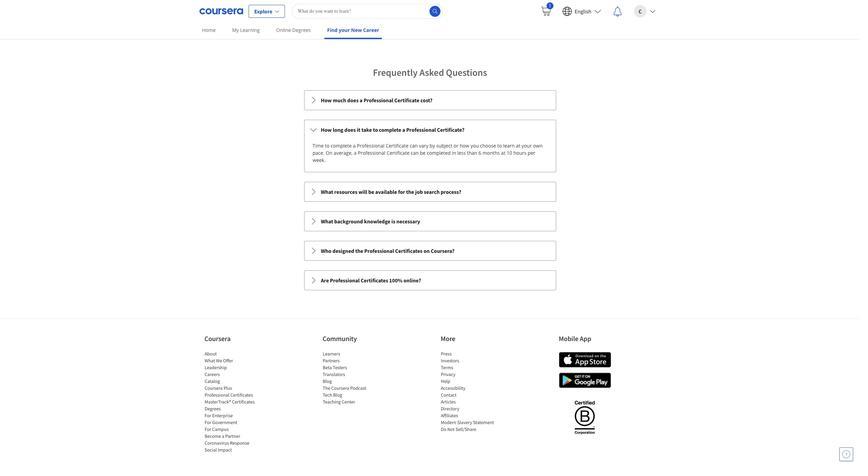 Task type: locate. For each thing, give the bounding box(es) containing it.
list containing learners
[[323, 351, 381, 406]]

3 for from the top
[[204, 427, 211, 433]]

impact
[[218, 447, 232, 453]]

be down vary
[[420, 150, 426, 156]]

2 horizontal spatial to
[[497, 143, 502, 149]]

my
[[232, 27, 239, 33]]

own
[[533, 143, 543, 149]]

to inside how long does it take to complete a professional certificate? dropdown button
[[373, 126, 378, 133]]

community
[[323, 335, 357, 343]]

coursera down catalog
[[204, 385, 222, 392]]

1 how from the top
[[321, 97, 332, 104]]

1 for from the top
[[204, 413, 211, 419]]

professional
[[364, 97, 393, 104], [406, 126, 436, 133], [357, 143, 385, 149], [358, 150, 385, 156], [364, 248, 394, 255], [330, 277, 360, 284], [204, 392, 229, 398]]

become a partner link
[[204, 433, 240, 440]]

do not sell/share link
[[441, 427, 476, 433]]

3 button
[[430, 0, 437, 8]]

press
[[441, 351, 451, 357]]

2 how from the top
[[321, 126, 332, 133]]

professional inside how long does it take to complete a professional certificate? dropdown button
[[406, 126, 436, 133]]

take
[[361, 126, 372, 133]]

1 left english button
[[549, 2, 551, 9]]

online degrees
[[276, 27, 311, 33]]

to up on
[[325, 143, 330, 149]]

does left it
[[344, 126, 356, 133]]

certificates
[[243, 11, 269, 18], [395, 248, 423, 255], [361, 277, 388, 284], [230, 392, 253, 398], [232, 399, 254, 405]]

certificate for cost?
[[394, 97, 419, 104]]

0 horizontal spatial to
[[325, 143, 330, 149]]

enterprise
[[212, 413, 233, 419]]

1 vertical spatial certificate
[[386, 143, 409, 149]]

does for a
[[347, 97, 359, 104]]

explore inside explore dropdown button
[[254, 8, 272, 15]]

how much does a professional certificate cost?
[[321, 97, 433, 104]]

1 vertical spatial the
[[355, 248, 363, 255]]

for up for campus link
[[204, 420, 211, 426]]

0 vertical spatial at
[[516, 143, 520, 149]]

less
[[457, 150, 466, 156]]

1 vertical spatial does
[[344, 126, 356, 133]]

explore certificates link
[[224, 0, 636, 18]]

leadership
[[204, 365, 227, 371]]

1 vertical spatial degrees
[[204, 406, 221, 412]]

professional inside 'how much does a professional certificate cost?' dropdown button
[[364, 97, 393, 104]]

explore inside explore certificates link
[[224, 11, 242, 18]]

list containing press
[[441, 351, 499, 433]]

10
[[507, 150, 512, 156]]

0 horizontal spatial complete
[[331, 143, 352, 149]]

list for more
[[441, 351, 499, 433]]

2 vertical spatial what
[[204, 358, 215, 364]]

2 button
[[423, 0, 430, 8]]

certificates left on
[[395, 248, 423, 255]]

press link
[[441, 351, 451, 357]]

degrees down mastertrack®
[[204, 406, 221, 412]]

how left much
[[321, 97, 332, 104]]

the right for
[[406, 189, 414, 196]]

directory link
[[441, 406, 459, 412]]

degrees right online at the top left
[[292, 27, 311, 33]]

1 vertical spatial blog
[[333, 392, 342, 398]]

0 vertical spatial complete
[[379, 126, 401, 133]]

0 horizontal spatial degrees
[[204, 406, 221, 412]]

how for how much does a professional certificate cost?
[[321, 97, 332, 104]]

100%
[[389, 277, 403, 284]]

we
[[216, 358, 222, 364]]

coursera?
[[431, 248, 455, 255]]

at left 10
[[501, 150, 506, 156]]

0 horizontal spatial blog
[[323, 379, 332, 385]]

does for it
[[344, 126, 356, 133]]

0 horizontal spatial be
[[368, 189, 374, 196]]

0 horizontal spatial the
[[355, 248, 363, 255]]

certificates down professional certificates link
[[232, 399, 254, 405]]

beta
[[323, 365, 332, 371]]

0 vertical spatial does
[[347, 97, 359, 104]]

for up become
[[204, 427, 211, 433]]

english button
[[557, 0, 607, 22]]

c button
[[629, 0, 661, 22]]

for down degrees link
[[204, 413, 211, 419]]

by
[[430, 143, 435, 149]]

help link
[[441, 379, 450, 385]]

time to complete a professional certificate can vary by subject or how you choose to learn at your own pace. on average, a professional certificate can be completed in less than 6 months at 10 hours per week.
[[313, 143, 543, 164]]

complete up average,
[[331, 143, 352, 149]]

explore up learning
[[254, 8, 272, 15]]

0 vertical spatial blog
[[323, 379, 332, 385]]

per
[[528, 150, 535, 156]]

social
[[204, 447, 217, 453]]

0 horizontal spatial explore
[[224, 11, 242, 18]]

degrees
[[292, 27, 311, 33], [204, 406, 221, 412]]

0 vertical spatial be
[[420, 150, 426, 156]]

complete
[[379, 126, 401, 133], [331, 143, 352, 149]]

your up per
[[522, 143, 532, 149]]

does right much
[[347, 97, 359, 104]]

questions
[[446, 66, 487, 79]]

0 horizontal spatial 1
[[418, 0, 421, 7]]

explore
[[254, 8, 272, 15], [224, 11, 242, 18]]

frequently asked questions
[[373, 66, 487, 79]]

to
[[373, 126, 378, 133], [325, 143, 330, 149], [497, 143, 502, 149]]

learn
[[503, 143, 515, 149]]

your right find at the left top of the page
[[339, 27, 350, 33]]

1 horizontal spatial explore
[[254, 8, 272, 15]]

blog up the
[[323, 379, 332, 385]]

0 horizontal spatial at
[[501, 150, 506, 156]]

coursera up about
[[204, 335, 231, 343]]

1 horizontal spatial the
[[406, 189, 414, 196]]

about
[[204, 351, 217, 357]]

get it on google play image
[[559, 373, 611, 389]]

coursera inside about what we offer leadership careers catalog coursera plus professional certificates mastertrack® certificates degrees for enterprise for government for campus become a partner coronavirus response social impact
[[204, 385, 222, 392]]

the right designed
[[355, 248, 363, 255]]

a inside about what we offer leadership careers catalog coursera plus professional certificates mastertrack® certificates degrees for enterprise for government for campus become a partner coronavirus response social impact
[[222, 433, 224, 440]]

asked
[[420, 66, 444, 79]]

at up hours
[[516, 143, 520, 149]]

leadership link
[[204, 365, 227, 371]]

a
[[360, 97, 363, 104], [402, 126, 405, 133], [353, 143, 356, 149], [354, 150, 357, 156], [222, 433, 224, 440]]

1 vertical spatial what
[[321, 218, 333, 225]]

explore for explore
[[254, 8, 272, 15]]

logo of certified b corporation image
[[571, 397, 599, 438]]

2 for from the top
[[204, 420, 211, 426]]

choose
[[480, 143, 496, 149]]

careers link
[[204, 372, 220, 378]]

1 vertical spatial at
[[501, 150, 506, 156]]

accessibility link
[[441, 385, 465, 392]]

0 horizontal spatial your
[[339, 27, 350, 33]]

to left learn
[[497, 143, 502, 149]]

cost?
[[420, 97, 433, 104]]

investors
[[441, 358, 459, 364]]

0 vertical spatial what
[[321, 189, 333, 196]]

0 vertical spatial for
[[204, 413, 211, 419]]

contact
[[441, 392, 456, 398]]

1 left the "2" button
[[418, 0, 421, 7]]

1 horizontal spatial be
[[420, 150, 426, 156]]

your inside time to complete a professional certificate can vary by subject or how you choose to learn at your own pace. on average, a professional certificate can be completed in less than 6 months at 10 hours per week.
[[522, 143, 532, 149]]

0 vertical spatial how
[[321, 97, 332, 104]]

more
[[441, 335, 455, 343]]

1 horizontal spatial degrees
[[292, 27, 311, 33]]

what down about
[[204, 358, 215, 364]]

privacy
[[441, 372, 455, 378]]

who designed the professional certificates on coursera? button
[[304, 242, 556, 261]]

None search field
[[292, 4, 443, 19]]

career academy - gateway certificates carousel element
[[224, 0, 636, 39]]

subject
[[436, 143, 452, 149]]

1 vertical spatial how
[[321, 126, 332, 133]]

1 vertical spatial your
[[522, 143, 532, 149]]

to right take
[[373, 126, 378, 133]]

certificate for can
[[386, 143, 409, 149]]

find your new career link
[[325, 22, 382, 39]]

1 vertical spatial complete
[[331, 143, 352, 149]]

what
[[321, 189, 333, 196], [321, 218, 333, 225], [204, 358, 215, 364]]

for
[[398, 189, 405, 196]]

certificate inside 'how much does a professional certificate cost?' dropdown button
[[394, 97, 419, 104]]

1 horizontal spatial your
[[522, 143, 532, 149]]

1 link
[[535, 0, 557, 22]]

degrees inside about what we offer leadership careers catalog coursera plus professional certificates mastertrack® certificates degrees for enterprise for government for campus become a partner coronavirus response social impact
[[204, 406, 221, 412]]

for enterprise link
[[204, 413, 233, 419]]

certificates up learning
[[243, 11, 269, 18]]

coursera up tech blog link
[[331, 385, 349, 392]]

1 horizontal spatial to
[[373, 126, 378, 133]]

for
[[204, 413, 211, 419], [204, 420, 211, 426], [204, 427, 211, 433]]

can left vary
[[410, 143, 418, 149]]

blog up teaching center link
[[333, 392, 342, 398]]

1 vertical spatial be
[[368, 189, 374, 196]]

become
[[204, 433, 221, 440]]

how left long at the left of the page
[[321, 126, 332, 133]]

can left completed
[[411, 150, 419, 156]]

1 horizontal spatial complete
[[379, 126, 401, 133]]

terms link
[[441, 365, 453, 371]]

2 vertical spatial for
[[204, 427, 211, 433]]

coursera image
[[199, 6, 243, 17]]

list containing about
[[204, 351, 263, 454]]

directory
[[441, 406, 459, 412]]

help
[[441, 379, 450, 385]]

coursera plus link
[[204, 385, 232, 392]]

0 vertical spatial certificate
[[394, 97, 419, 104]]

affiliates
[[441, 413, 458, 419]]

what for what background knowledge is necessary
[[321, 218, 333, 225]]

coursera for learners partners beta testers translators blog the coursera podcast tech blog teaching center
[[331, 385, 349, 392]]

what left 'background' on the top of page
[[321, 218, 333, 225]]

blog link
[[323, 379, 332, 385]]

investors link
[[441, 358, 459, 364]]

c
[[639, 8, 642, 15]]

list
[[224, 0, 636, 8], [204, 351, 263, 454], [323, 351, 381, 406], [441, 351, 499, 433]]

find
[[327, 27, 338, 33]]

average,
[[334, 150, 353, 156]]

what left 'resources'
[[321, 189, 333, 196]]

list containing 1
[[224, 0, 636, 8]]

coursera inside the "learners partners beta testers translators blog the coursera podcast tech blog teaching center"
[[331, 385, 349, 392]]

0 vertical spatial degrees
[[292, 27, 311, 33]]

1 horizontal spatial 1
[[549, 2, 551, 9]]

explore up my
[[224, 11, 242, 18]]

complete right take
[[379, 126, 401, 133]]

1 vertical spatial for
[[204, 420, 211, 426]]

be right will
[[368, 189, 374, 196]]

can
[[410, 143, 418, 149], [411, 150, 419, 156]]

pace.
[[313, 150, 325, 156]]



Task type: vqa. For each thing, say whether or not it's contained in the screenshot.
middle For
yes



Task type: describe. For each thing, give the bounding box(es) containing it.
what for what resources will be available for the job search process?
[[321, 189, 333, 196]]

find your new career
[[327, 27, 379, 33]]

what background knowledge is necessary button
[[304, 212, 556, 231]]

mobile app
[[559, 335, 591, 343]]

resources
[[334, 189, 357, 196]]

2
[[425, 0, 428, 7]]

professional inside who designed the professional certificates on coursera? dropdown button
[[364, 248, 394, 255]]

designed
[[333, 248, 354, 255]]

certificates left 100%
[[361, 277, 388, 284]]

what we offer link
[[204, 358, 233, 364]]

completed
[[427, 150, 451, 156]]

certificate?
[[437, 126, 465, 133]]

are professional certificates 100% online?
[[321, 277, 421, 284]]

list for coursera
[[204, 351, 263, 454]]

than
[[467, 150, 477, 156]]

not
[[447, 427, 455, 433]]

plus
[[223, 385, 232, 392]]

it
[[357, 126, 360, 133]]

is
[[392, 218, 395, 225]]

complete inside time to complete a professional certificate can vary by subject or how you choose to learn at your own pace. on average, a professional certificate can be completed in less than 6 months at 10 hours per week.
[[331, 143, 352, 149]]

help center image
[[842, 451, 851, 459]]

1 button
[[416, 0, 423, 8]]

accessibility
[[441, 385, 465, 392]]

0 vertical spatial the
[[406, 189, 414, 196]]

affiliates link
[[441, 413, 458, 419]]

statement
[[473, 420, 494, 426]]

0 vertical spatial your
[[339, 27, 350, 33]]

mastertrack®
[[204, 399, 231, 405]]

degrees link
[[204, 406, 221, 412]]

modern slavery statement link
[[441, 420, 494, 426]]

complete inside how long does it take to complete a professional certificate? dropdown button
[[379, 126, 401, 133]]

online
[[276, 27, 291, 33]]

how for how long does it take to complete a professional certificate?
[[321, 126, 332, 133]]

certificates up mastertrack® certificates link on the bottom left
[[230, 392, 253, 398]]

online degrees link
[[274, 22, 314, 38]]

are
[[321, 277, 329, 284]]

about what we offer leadership careers catalog coursera plus professional certificates mastertrack® certificates degrees for enterprise for government for campus become a partner coronavirus response social impact
[[204, 351, 254, 453]]

tech
[[323, 392, 332, 398]]

center
[[342, 399, 355, 405]]

will
[[358, 189, 367, 196]]

frequently
[[373, 66, 418, 79]]

professional certificates link
[[204, 392, 253, 398]]

partner
[[225, 433, 240, 440]]

contact link
[[441, 392, 456, 398]]

learners partners beta testers translators blog the coursera podcast tech blog teaching center
[[323, 351, 366, 405]]

partners link
[[323, 358, 340, 364]]

beta testers link
[[323, 365, 347, 371]]

professional inside about what we offer leadership careers catalog coursera plus professional certificates mastertrack® certificates degrees for enterprise for government for campus become a partner coronavirus response social impact
[[204, 392, 229, 398]]

translators
[[323, 372, 345, 378]]

coronavirus response link
[[204, 440, 249, 447]]

for government link
[[204, 420, 237, 426]]

download on the app store image
[[559, 352, 611, 368]]

explore certificates
[[224, 11, 269, 18]]

explore for explore certificates
[[224, 11, 242, 18]]

for campus link
[[204, 427, 228, 433]]

available
[[375, 189, 397, 196]]

learners link
[[323, 351, 340, 357]]

be inside the what resources will be available for the job search process? dropdown button
[[368, 189, 374, 196]]

0 vertical spatial can
[[410, 143, 418, 149]]

terms
[[441, 365, 453, 371]]

learning
[[240, 27, 260, 33]]

be inside time to complete a professional certificate can vary by subject or how you choose to learn at your own pace. on average, a professional certificate can be completed in less than 6 months at 10 hours per week.
[[420, 150, 426, 156]]

mastertrack® certificates link
[[204, 399, 254, 405]]

4
[[439, 0, 442, 7]]

1 vertical spatial can
[[411, 150, 419, 156]]

my learning
[[232, 27, 260, 33]]

week.
[[313, 157, 326, 164]]

1 horizontal spatial at
[[516, 143, 520, 149]]

on
[[424, 248, 430, 255]]

you
[[471, 143, 479, 149]]

or
[[454, 143, 459, 149]]

coursera for about what we offer leadership careers catalog coursera plus professional certificates mastertrack® certificates degrees for enterprise for government for campus become a partner coronavirus response social impact
[[204, 385, 222, 392]]

1 inside button
[[418, 0, 421, 7]]

what resources will be available for the job search process? button
[[304, 182, 556, 202]]

months
[[483, 150, 500, 156]]

on
[[326, 150, 332, 156]]

how long does it take to complete a professional certificate?
[[321, 126, 465, 133]]

social impact link
[[204, 447, 232, 453]]

who designed the professional certificates on coursera?
[[321, 248, 455, 255]]

coronavirus
[[204, 440, 229, 447]]

much
[[333, 97, 346, 104]]

shopping cart: 1 item element
[[540, 2, 553, 17]]

online?
[[404, 277, 421, 284]]

app
[[580, 335, 591, 343]]

search
[[424, 189, 440, 196]]

professional inside the are professional certificates 100% online? dropdown button
[[330, 277, 360, 284]]

translators link
[[323, 372, 345, 378]]

1 horizontal spatial blog
[[333, 392, 342, 398]]

testers
[[333, 365, 347, 371]]

do
[[441, 427, 446, 433]]

list for community
[[323, 351, 381, 406]]

tech blog link
[[323, 392, 342, 398]]

home link
[[199, 22, 218, 38]]

job
[[415, 189, 423, 196]]

2 vertical spatial certificate
[[387, 150, 410, 156]]

What do you want to learn? text field
[[292, 4, 443, 19]]

learners
[[323, 351, 340, 357]]

vary
[[419, 143, 428, 149]]

how
[[460, 143, 469, 149]]

new
[[351, 27, 362, 33]]

background
[[334, 218, 363, 225]]

career
[[363, 27, 379, 33]]

what inside about what we offer leadership careers catalog coursera plus professional certificates mastertrack® certificates degrees for enterprise for government for campus become a partner coronavirus response social impact
[[204, 358, 215, 364]]

what background knowledge is necessary
[[321, 218, 420, 225]]

offer
[[223, 358, 233, 364]]



